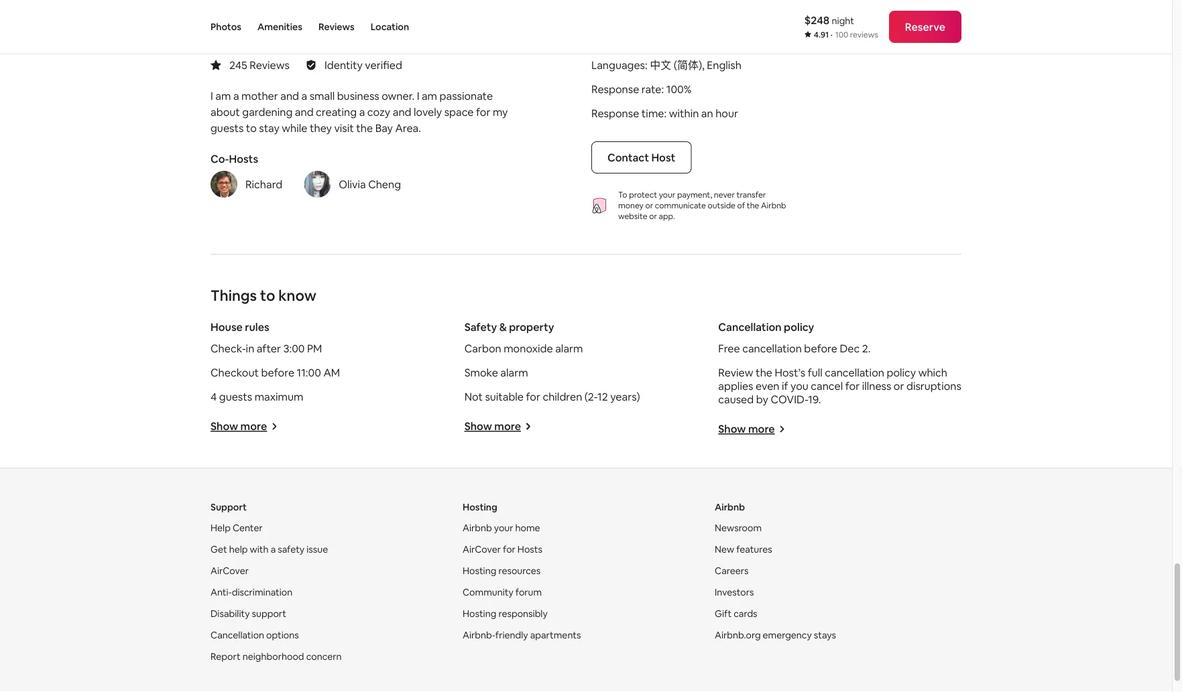Task type: describe. For each thing, give the bounding box(es) containing it.
dec
[[840, 342, 860, 356]]

within
[[669, 106, 699, 120]]

hosting for hosting responsibly
[[463, 609, 497, 621]]

amenities
[[258, 21, 302, 33]]

location
[[371, 21, 409, 33]]

4 guests maximum
[[211, 390, 303, 404]]

a right 'with'
[[271, 544, 276, 556]]

co-hosts
[[211, 152, 258, 166]]

responsibly
[[499, 609, 548, 621]]

learn more about the host, olivia cheng. image
[[304, 171, 331, 198]]

host
[[652, 151, 676, 164]]

response for response time
[[592, 106, 639, 120]]

free cancellation before dec 2.
[[719, 342, 871, 356]]

4.91
[[814, 30, 829, 40]]

newsroom
[[715, 523, 762, 535]]

0 vertical spatial or
[[646, 201, 653, 211]]

response rate : 100%
[[592, 82, 692, 96]]

aircover for aircover for hosts
[[463, 544, 501, 556]]

2016
[[328, 26, 348, 38]]

0 vertical spatial policy
[[784, 320, 814, 334]]

while
[[282, 121, 307, 135]]

which
[[919, 366, 948, 380]]

11:00
[[297, 366, 321, 380]]

3:00
[[283, 342, 305, 356]]

show more button for suitable
[[465, 420, 532, 434]]

gardening
[[242, 105, 293, 119]]

cozy
[[367, 105, 391, 119]]

help
[[211, 523, 231, 535]]

visit
[[334, 121, 354, 135]]

2.
[[862, 342, 871, 356]]

show more for guests
[[211, 420, 267, 434]]

you
[[791, 379, 809, 393]]

for inside i am a mother and a small business owner. i am passionate about gardening and creating a cozy and lovely space for my guests to stay while they visit the bay area.
[[476, 105, 491, 119]]

things
[[211, 286, 257, 305]]

guests inside i am a mother and a small business owner. i am passionate about gardening and creating a cozy and lovely space for my guests to stay while they visit the bay area.
[[211, 121, 244, 135]]

12
[[598, 390, 608, 404]]

1 horizontal spatial reviews
[[319, 21, 355, 33]]

neighborhood
[[243, 651, 304, 664]]

the inside i am a mother and a small business owner. i am passionate about gardening and creating a cozy and lovely space for my guests to stay while they visit the bay area.
[[356, 121, 373, 135]]

1 horizontal spatial hosts
[[518, 544, 543, 556]]

checkout
[[211, 366, 259, 380]]

time
[[642, 106, 664, 120]]

olivia
[[339, 178, 366, 191]]

rules
[[245, 320, 269, 334]]

carbon monoxide alarm
[[465, 342, 583, 356]]

a down the business
[[359, 105, 365, 119]]

careers link
[[715, 566, 749, 578]]

lovely
[[414, 105, 442, 119]]

report neighborhood concern
[[211, 651, 342, 664]]

they
[[310, 121, 332, 135]]

check-in after 3:00 pm
[[211, 342, 322, 356]]

$248 night
[[805, 13, 854, 27]]

am
[[324, 366, 340, 380]]

house rules
[[211, 320, 269, 334]]

cancellation policy
[[719, 320, 814, 334]]

community forum link
[[463, 587, 542, 599]]

show for guests
[[211, 420, 238, 434]]

michelle
[[339, 3, 396, 22]]

0 horizontal spatial alarm
[[501, 366, 528, 380]]

careers
[[715, 566, 749, 578]]

never
[[714, 190, 735, 200]]

options
[[266, 630, 299, 642]]

website
[[618, 211, 648, 222]]

show for suitable
[[465, 420, 492, 434]]

: for time
[[664, 106, 667, 120]]

center
[[233, 523, 263, 535]]

0 horizontal spatial reviews
[[250, 58, 290, 72]]

reserve button
[[889, 11, 962, 43]]

not
[[465, 390, 483, 404]]

new features
[[715, 544, 773, 556]]

airbnb-friendly apartments
[[463, 630, 581, 642]]

1 vertical spatial guests
[[219, 390, 252, 404]]

languages : 中文 (简体), english
[[592, 58, 742, 72]]

get
[[211, 544, 227, 556]]

community
[[463, 587, 514, 599]]

245
[[229, 58, 247, 72]]

·
[[831, 30, 833, 40]]

owner.
[[382, 89, 415, 103]]

in inside "hosted by michelle joined in june 2016"
[[296, 26, 303, 38]]

review the host's full cancellation policy which applies even if you cancel for illness or disruptions caused by covid-19.
[[719, 366, 962, 407]]

report neighborhood concern link
[[211, 651, 342, 664]]

or for to
[[649, 211, 657, 222]]

0 horizontal spatial hosts
[[229, 152, 258, 166]]

about
[[211, 105, 240, 119]]

0 horizontal spatial your
[[494, 523, 513, 535]]

a left small
[[302, 89, 307, 103]]

1 vertical spatial before
[[261, 366, 294, 380]]

2 horizontal spatial show more button
[[719, 423, 786, 436]]

of
[[738, 201, 745, 211]]

1 vertical spatial to
[[260, 286, 275, 305]]

anti-
[[211, 587, 232, 599]]

applies
[[719, 379, 754, 393]]

to protect your payment, never transfer money or communicate outside of the airbnb website or app.
[[618, 190, 786, 222]]

airbnb your home
[[463, 523, 540, 535]]

community forum
[[463, 587, 542, 599]]

olivia cheng
[[339, 178, 401, 191]]

show more button for guests
[[211, 420, 278, 434]]

help center link
[[211, 523, 263, 535]]

and up while
[[295, 105, 314, 119]]

anti-discrimination
[[211, 587, 293, 599]]

2 am from the left
[[422, 89, 437, 103]]

stay
[[259, 121, 280, 135]]

0 horizontal spatial cancellation
[[743, 342, 802, 356]]

the inside to protect your payment, never transfer money or communicate outside of the airbnb website or app.
[[747, 201, 760, 211]]

and up gardening
[[281, 89, 299, 103]]

cancellation for cancellation policy
[[719, 320, 782, 334]]

creating
[[316, 105, 357, 119]]

anti-discrimination link
[[211, 587, 293, 599]]

get help with a safety issue
[[211, 544, 328, 556]]

new features link
[[715, 544, 773, 556]]

2 horizontal spatial more
[[748, 423, 775, 436]]

airbnb.org emergency stays link
[[715, 630, 836, 642]]

response time : within an hour
[[592, 106, 738, 120]]

1 am from the left
[[216, 89, 231, 103]]

safety
[[278, 544, 305, 556]]



Task type: locate. For each thing, give the bounding box(es) containing it.
1 horizontal spatial show more button
[[465, 420, 532, 434]]

night
[[832, 14, 854, 26]]

years)
[[610, 390, 640, 404]]

0 vertical spatial response
[[592, 82, 639, 96]]

show down 4
[[211, 420, 238, 434]]

cheng
[[368, 178, 401, 191]]

1 vertical spatial hosts
[[518, 544, 543, 556]]

1 horizontal spatial alarm
[[555, 342, 583, 356]]

hosting responsibly link
[[463, 609, 548, 621]]

location button
[[371, 0, 409, 54]]

guests right 4
[[219, 390, 252, 404]]

0 vertical spatial cancellation
[[743, 342, 802, 356]]

2 hosting from the top
[[463, 566, 497, 578]]

show more down suitable at the bottom left
[[465, 420, 521, 434]]

an
[[701, 106, 713, 120]]

show more button down 4 guests maximum
[[211, 420, 278, 434]]

gift
[[715, 609, 732, 621]]

or
[[646, 201, 653, 211], [649, 211, 657, 222], [894, 379, 904, 393]]

support
[[252, 609, 286, 621]]

0 horizontal spatial i
[[211, 89, 213, 103]]

: left 中文
[[645, 58, 648, 72]]

0 vertical spatial alarm
[[555, 342, 583, 356]]

1 vertical spatial cancellation
[[825, 366, 885, 380]]

0 vertical spatial to
[[246, 121, 257, 135]]

2 vertical spatial airbnb
[[463, 523, 492, 535]]

0 vertical spatial aircover
[[463, 544, 501, 556]]

0 vertical spatial your
[[659, 190, 676, 200]]

airbnb inside to protect your payment, never transfer money or communicate outside of the airbnb website or app.
[[761, 201, 786, 211]]

disability support
[[211, 609, 286, 621]]

0 horizontal spatial show more button
[[211, 420, 278, 434]]

help center
[[211, 523, 263, 535]]

guests
[[211, 121, 244, 135], [219, 390, 252, 404]]

0 vertical spatial by
[[318, 3, 335, 22]]

resources
[[499, 566, 541, 578]]

by inside "hosted by michelle joined in june 2016"
[[318, 3, 335, 22]]

1 vertical spatial by
[[756, 393, 769, 407]]

1 horizontal spatial cancellation
[[825, 366, 885, 380]]

check-
[[211, 342, 246, 356]]

am up lovely
[[422, 89, 437, 103]]

policy inside review the host's full cancellation policy which applies even if you cancel for illness or disruptions caused by covid-19.
[[887, 366, 916, 380]]

by up '2016'
[[318, 3, 335, 22]]

0 horizontal spatial airbnb
[[463, 523, 492, 535]]

smoke alarm
[[465, 366, 528, 380]]

full
[[808, 366, 823, 380]]

2 i from the left
[[417, 89, 420, 103]]

airbnb down 'transfer' in the right of the page
[[761, 201, 786, 211]]

hosts
[[229, 152, 258, 166], [518, 544, 543, 556]]

disruptions
[[907, 379, 962, 393]]

1 horizontal spatial airbnb
[[715, 502, 745, 514]]

cancellation up free
[[719, 320, 782, 334]]

airbnb for airbnb
[[715, 502, 745, 514]]

disability support link
[[211, 609, 286, 621]]

cancellation down 'dec'
[[825, 366, 885, 380]]

hosted by michelle joined in june 2016
[[264, 3, 396, 38]]

to left know
[[260, 286, 275, 305]]

2 horizontal spatial show more
[[719, 423, 775, 436]]

amenities button
[[258, 0, 302, 54]]

for up hosting resources
[[503, 544, 516, 556]]

1 vertical spatial airbnb
[[715, 502, 745, 514]]

i up about
[[211, 89, 213, 103]]

1 response from the top
[[592, 82, 639, 96]]

by inside review the host's full cancellation policy which applies even if you cancel for illness or disruptions caused by covid-19.
[[756, 393, 769, 407]]

apartments
[[530, 630, 581, 642]]

the left if
[[756, 366, 773, 380]]

concern
[[306, 651, 342, 664]]

cancellation for cancellation options
[[211, 630, 264, 642]]

the
[[356, 121, 373, 135], [747, 201, 760, 211], [756, 366, 773, 380]]

0 vertical spatial in
[[296, 26, 303, 38]]

in left june
[[296, 26, 303, 38]]

discrimination
[[232, 587, 293, 599]]

more down suitable at the bottom left
[[495, 420, 521, 434]]

forum
[[516, 587, 542, 599]]

show more button down suitable at the bottom left
[[465, 420, 532, 434]]

your up 'communicate'
[[659, 190, 676, 200]]

3 hosting from the top
[[463, 609, 497, 621]]

0 vertical spatial cancellation
[[719, 320, 782, 334]]

your inside to protect your payment, never transfer money or communicate outside of the airbnb website or app.
[[659, 190, 676, 200]]

reserve
[[905, 20, 946, 34]]

0 vertical spatial guests
[[211, 121, 244, 135]]

1 vertical spatial or
[[649, 211, 657, 222]]

0 vertical spatial before
[[804, 342, 838, 356]]

learn more about the host, richard. image
[[211, 171, 237, 198], [211, 171, 237, 198]]

1 vertical spatial response
[[592, 106, 639, 120]]

before up full
[[804, 342, 838, 356]]

2 vertical spatial hosting
[[463, 609, 497, 621]]

2 horizontal spatial show
[[719, 423, 746, 436]]

get help with a safety issue link
[[211, 544, 328, 556]]

response down "languages"
[[592, 82, 639, 96]]

in left after
[[246, 342, 254, 356]]

free
[[719, 342, 740, 356]]

learn more about the host, michelle. image
[[211, 0, 254, 42], [211, 0, 254, 42]]

the down 'transfer' in the right of the page
[[747, 201, 760, 211]]

1 i from the left
[[211, 89, 213, 103]]

covid-
[[771, 393, 808, 407]]

245 reviews
[[229, 58, 290, 72]]

2 vertical spatial the
[[756, 366, 773, 380]]

0 horizontal spatial by
[[318, 3, 335, 22]]

0 vertical spatial the
[[356, 121, 373, 135]]

business
[[337, 89, 379, 103]]

show
[[211, 420, 238, 434], [465, 420, 492, 434], [719, 423, 746, 436]]

0 horizontal spatial before
[[261, 366, 294, 380]]

cancellation inside review the host's full cancellation policy which applies even if you cancel for illness or disruptions caused by covid-19.
[[825, 366, 885, 380]]

or for review
[[894, 379, 904, 393]]

reviews button
[[319, 0, 355, 54]]

1 vertical spatial cancellation
[[211, 630, 264, 642]]

after
[[257, 342, 281, 356]]

1 horizontal spatial to
[[260, 286, 275, 305]]

cancellation down cancellation policy
[[743, 342, 802, 356]]

help
[[229, 544, 248, 556]]

alarm right the "monoxide"
[[555, 342, 583, 356]]

airbnb-
[[463, 630, 496, 642]]

1 horizontal spatial in
[[296, 26, 303, 38]]

to left stay
[[246, 121, 257, 135]]

for inside review the host's full cancellation policy which applies even if you cancel for illness or disruptions caused by covid-19.
[[846, 379, 860, 393]]

(简体),
[[674, 58, 705, 72]]

4
[[211, 390, 217, 404]]

hosting for hosting resources
[[463, 566, 497, 578]]

1 horizontal spatial am
[[422, 89, 437, 103]]

1 vertical spatial policy
[[887, 366, 916, 380]]

safety & property
[[465, 320, 554, 334]]

show down not
[[465, 420, 492, 434]]

0 horizontal spatial in
[[246, 342, 254, 356]]

show down caused
[[719, 423, 746, 436]]

0 horizontal spatial aircover
[[211, 566, 249, 578]]

airbnb your home link
[[463, 523, 540, 535]]

am up about
[[216, 89, 231, 103]]

response for response rate
[[592, 82, 639, 96]]

2 response from the top
[[592, 106, 639, 120]]

friendly
[[496, 630, 528, 642]]

learn more about the host, olivia cheng. image
[[304, 171, 331, 198]]

by right caused
[[756, 393, 769, 407]]

to inside i am a mother and a small business owner. i am passionate about gardening and creating a cozy and lovely space for my guests to stay while they visit the bay area.
[[246, 121, 257, 135]]

reviews
[[850, 30, 879, 40]]

issue
[[307, 544, 328, 556]]

a up about
[[233, 89, 239, 103]]

0 horizontal spatial am
[[216, 89, 231, 103]]

1 vertical spatial :
[[662, 82, 664, 96]]

support
[[211, 502, 247, 514]]

0 horizontal spatial show
[[211, 420, 238, 434]]

1 vertical spatial your
[[494, 523, 513, 535]]

2 horizontal spatial airbnb
[[761, 201, 786, 211]]

emergency
[[763, 630, 812, 642]]

illness
[[862, 379, 892, 393]]

: left "within"
[[664, 106, 667, 120]]

1 horizontal spatial your
[[659, 190, 676, 200]]

photos button
[[211, 0, 241, 54]]

1 horizontal spatial i
[[417, 89, 420, 103]]

1 hosting from the top
[[463, 502, 498, 514]]

aircover down airbnb your home link
[[463, 544, 501, 556]]

airbnb up newsroom
[[715, 502, 745, 514]]

0 vertical spatial hosting
[[463, 502, 498, 514]]

1 vertical spatial reviews
[[250, 58, 290, 72]]

monoxide
[[504, 342, 553, 356]]

airbnb for airbnb your home
[[463, 523, 492, 535]]

space
[[444, 105, 474, 119]]

gift cards link
[[715, 609, 758, 621]]

checkout before 11:00 am
[[211, 366, 340, 380]]

more down caused
[[748, 423, 775, 436]]

not suitable for children (2-12 years)
[[465, 390, 640, 404]]

more down 4 guests maximum
[[241, 420, 267, 434]]

policy up free cancellation before dec 2.
[[784, 320, 814, 334]]

am
[[216, 89, 231, 103], [422, 89, 437, 103]]

0 vertical spatial airbnb
[[761, 201, 786, 211]]

and down owner.
[[393, 105, 411, 119]]

hosting up airbnb your home link
[[463, 502, 498, 514]]

disability
[[211, 609, 250, 621]]

airbnb.org emergency stays
[[715, 630, 836, 642]]

know
[[278, 286, 316, 305]]

or right illness
[[894, 379, 904, 393]]

children
[[543, 390, 582, 404]]

0 horizontal spatial policy
[[784, 320, 814, 334]]

&
[[499, 320, 507, 334]]

contact host
[[608, 151, 676, 164]]

alarm down carbon monoxide alarm
[[501, 366, 528, 380]]

show more button down caused
[[719, 423, 786, 436]]

2 vertical spatial :
[[664, 106, 667, 120]]

mother
[[242, 89, 278, 103]]

or down protect
[[646, 201, 653, 211]]

aircover up anti-
[[211, 566, 249, 578]]

your up 'aircover for hosts'
[[494, 523, 513, 535]]

by
[[318, 3, 335, 22], [756, 393, 769, 407]]

protect
[[629, 190, 657, 200]]

: for rate
[[662, 82, 664, 96]]

1 horizontal spatial before
[[804, 342, 838, 356]]

1 vertical spatial in
[[246, 342, 254, 356]]

app.
[[659, 211, 675, 222]]

more for suitable
[[495, 420, 521, 434]]

1 horizontal spatial policy
[[887, 366, 916, 380]]

before up maximum at bottom
[[261, 366, 294, 380]]

reviews
[[319, 21, 355, 33], [250, 58, 290, 72]]

: left the "100%"
[[662, 82, 664, 96]]

show more down caused
[[719, 423, 775, 436]]

policy left which on the right bottom of the page
[[887, 366, 916, 380]]

show more down 4 guests maximum
[[211, 420, 267, 434]]

0 horizontal spatial more
[[241, 420, 267, 434]]

hosts up richard
[[229, 152, 258, 166]]

investors link
[[715, 587, 754, 599]]

cancel
[[811, 379, 843, 393]]

hosting for hosting
[[463, 502, 498, 514]]

0 horizontal spatial to
[[246, 121, 257, 135]]

more for guests
[[241, 420, 267, 434]]

cancellation options
[[211, 630, 299, 642]]

1 vertical spatial hosting
[[463, 566, 497, 578]]

1 horizontal spatial by
[[756, 393, 769, 407]]

0 vertical spatial reviews
[[319, 21, 355, 33]]

contact
[[608, 151, 649, 164]]

$248
[[805, 13, 830, 27]]

the inside review the host's full cancellation policy which applies even if you cancel for illness or disruptions caused by covid-19.
[[756, 366, 773, 380]]

stays
[[814, 630, 836, 642]]

aircover for hosts link
[[463, 544, 543, 556]]

transfer
[[737, 190, 766, 200]]

money
[[618, 201, 644, 211]]

1 horizontal spatial more
[[495, 420, 521, 434]]

a
[[233, 89, 239, 103], [302, 89, 307, 103], [359, 105, 365, 119], [271, 544, 276, 556]]

for left my at top left
[[476, 105, 491, 119]]

or left app. at the right of page
[[649, 211, 657, 222]]

or inside review the host's full cancellation policy which applies even if you cancel for illness or disruptions caused by covid-19.
[[894, 379, 904, 393]]

rate
[[642, 82, 662, 96]]

the left bay
[[356, 121, 373, 135]]

guests down about
[[211, 121, 244, 135]]

1 vertical spatial the
[[747, 201, 760, 211]]

pm
[[307, 342, 322, 356]]

0 vertical spatial :
[[645, 58, 648, 72]]

2 vertical spatial or
[[894, 379, 904, 393]]

hosts down the "home"
[[518, 544, 543, 556]]

response down response rate : 100%
[[592, 106, 639, 120]]

1 horizontal spatial show
[[465, 420, 492, 434]]

gift cards
[[715, 609, 758, 621]]

1 horizontal spatial show more
[[465, 420, 521, 434]]

1 vertical spatial alarm
[[501, 366, 528, 380]]

show more for suitable
[[465, 420, 521, 434]]

carbon
[[465, 342, 501, 356]]

0 horizontal spatial cancellation
[[211, 630, 264, 642]]

1 horizontal spatial aircover
[[463, 544, 501, 556]]

your
[[659, 190, 676, 200], [494, 523, 513, 535]]

airbnb up 'aircover for hosts'
[[463, 523, 492, 535]]

cancellation options link
[[211, 630, 299, 642]]

hosting up community
[[463, 566, 497, 578]]

i up lovely
[[417, 89, 420, 103]]

1 horizontal spatial cancellation
[[719, 320, 782, 334]]

cancellation down disability
[[211, 630, 264, 642]]

hosting resources
[[463, 566, 541, 578]]

aircover for aircover link
[[211, 566, 249, 578]]

for right suitable at the bottom left
[[526, 390, 541, 404]]

0 vertical spatial hosts
[[229, 152, 258, 166]]

house
[[211, 320, 243, 334]]

0 horizontal spatial show more
[[211, 420, 267, 434]]

hosting up airbnb-
[[463, 609, 497, 621]]

for left illness
[[846, 379, 860, 393]]

hosting
[[463, 502, 498, 514], [463, 566, 497, 578], [463, 609, 497, 621]]

1 vertical spatial aircover
[[211, 566, 249, 578]]



Task type: vqa. For each thing, say whether or not it's contained in the screenshot.
'California' in the Idyllwild-Pine Cove, California 70 miles away Nov 5 – 10 $639 night
no



